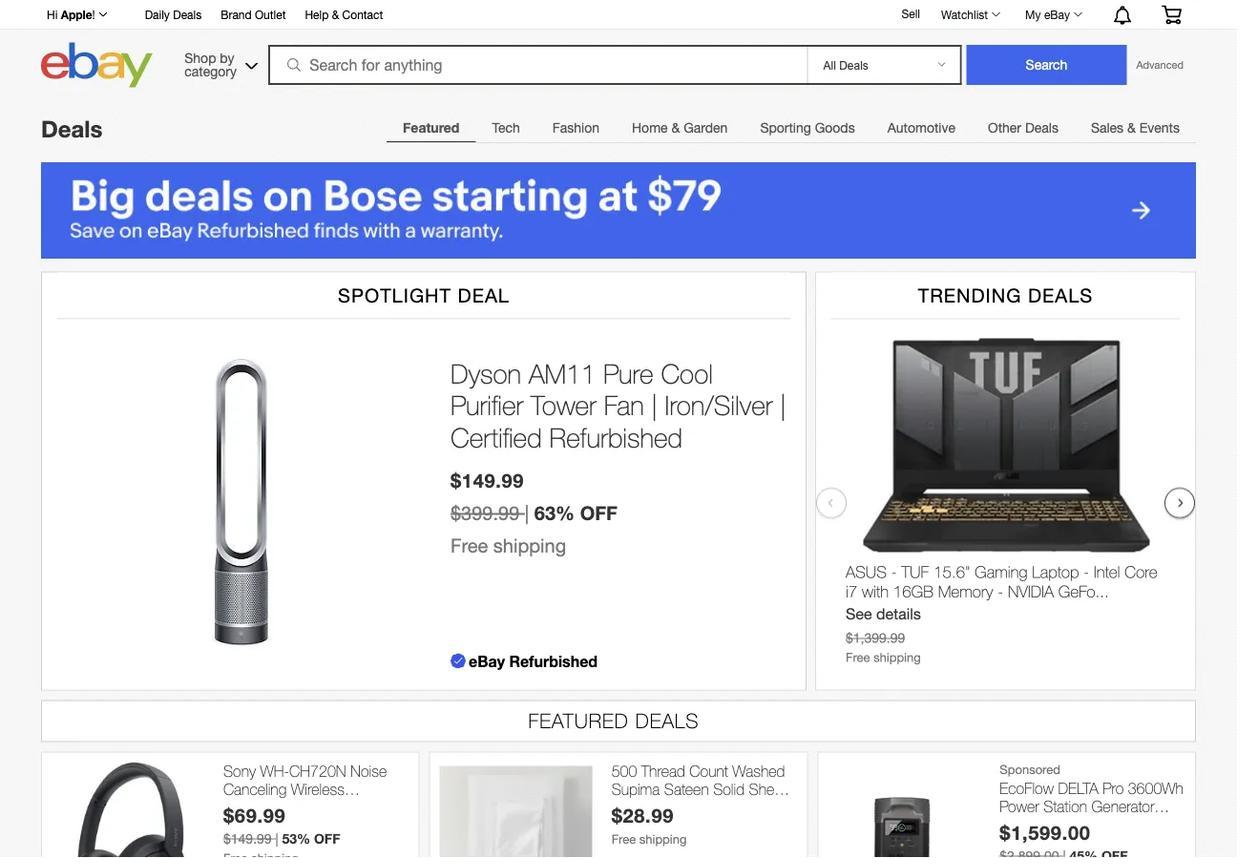 Task type: vqa. For each thing, say whether or not it's contained in the screenshot.
My eBay 'link'
yes



Task type: locate. For each thing, give the bounding box(es) containing it.
$28.99
[[612, 804, 674, 827]]

0 horizontal spatial certified
[[451, 421, 542, 453]]

lfp
[[1141, 816, 1165, 834]]

- down the gaming
[[998, 582, 1003, 601]]

0 vertical spatial certified
[[451, 421, 542, 453]]

sporting goods
[[760, 120, 855, 136]]

garden
[[684, 120, 728, 136]]

0 horizontal spatial &
[[332, 8, 339, 21]]

0 horizontal spatial featured
[[403, 120, 460, 136]]

advanced link
[[1127, 46, 1193, 84]]

ebay
[[1044, 8, 1070, 21], [469, 652, 505, 670]]

0 vertical spatial ebay
[[1044, 8, 1070, 21]]

sporting
[[760, 120, 811, 136]]

certified
[[451, 421, 542, 453], [1000, 816, 1052, 834]]

1 vertical spatial $149.99
[[223, 831, 272, 846]]

500
[[612, 762, 637, 780]]

featured for featured deals
[[528, 709, 629, 732]]

deals inside the daily deals link
[[173, 8, 202, 21]]

gaming
[[975, 562, 1028, 581]]

free down $399.99 at bottom left
[[451, 535, 488, 557]]

deal
[[458, 284, 510, 306]]

1 vertical spatial certified
[[1000, 816, 1052, 834]]

| left 53%
[[275, 831, 278, 846]]

sales & events link
[[1075, 109, 1196, 147]]

station
[[1043, 798, 1087, 816]]

1 horizontal spatial &
[[672, 120, 680, 136]]

free shipping
[[451, 535, 566, 557]]

certified down "power"
[[1000, 816, 1052, 834]]

1 horizontal spatial ebay
[[1044, 8, 1070, 21]]

home & garden
[[632, 120, 728, 136]]

0 vertical spatial $149.99
[[451, 469, 524, 492]]

free down $28.99
[[612, 832, 636, 846]]

pro
[[1103, 779, 1124, 797]]

off
[[580, 502, 618, 525], [314, 831, 340, 846]]

sheet
[[749, 780, 786, 798]]

1 vertical spatial ebay
[[469, 652, 505, 670]]

500 thread count washed supima sateen solid sheet set - casaluna
[[612, 762, 786, 817]]

sponsored ecoflow delta pro 3600wh power station generator certified refurbished, lfp
[[1000, 762, 1183, 834]]

& right home
[[672, 120, 680, 136]]

apple
[[61, 8, 92, 21]]

- right set
[[637, 799, 643, 817]]

sell
[[901, 7, 920, 20]]

off right 53%
[[314, 831, 340, 846]]

automotive
[[887, 120, 955, 136]]

0 horizontal spatial off
[[314, 831, 340, 846]]

1 vertical spatial refurbished
[[509, 652, 598, 670]]

refurbished
[[549, 421, 683, 453], [509, 652, 598, 670]]

am11
[[529, 357, 596, 389]]

& right help
[[332, 8, 339, 21]]

refurbished down the fan
[[549, 421, 683, 453]]

outlet
[[255, 8, 286, 21]]

1 horizontal spatial featured
[[528, 709, 629, 732]]

$149.99 up $399.99 at bottom left
[[451, 469, 524, 492]]

ebay inside account navigation
[[1044, 8, 1070, 21]]

memory
[[938, 582, 993, 601]]

& for help
[[332, 8, 339, 21]]

help
[[305, 8, 329, 21]]

headphones
[[223, 799, 305, 817]]

free down $1,399.99
[[846, 650, 870, 665]]

$1,399.99
[[846, 630, 905, 646]]

63%
[[534, 502, 575, 525]]

sell link
[[893, 7, 929, 20]]

2 vertical spatial free
[[612, 832, 636, 846]]

1 horizontal spatial shipping
[[639, 832, 687, 846]]

other
[[988, 120, 1021, 136]]

2 vertical spatial shipping
[[639, 832, 687, 846]]

2 horizontal spatial &
[[1127, 120, 1136, 136]]

3600wh
[[1128, 779, 1183, 797]]

0 vertical spatial shipping
[[493, 535, 566, 557]]

tower
[[531, 389, 597, 421]]

0 vertical spatial featured
[[403, 120, 460, 136]]

0 horizontal spatial $149.99
[[223, 831, 272, 846]]

by
[[220, 50, 234, 65]]

& right sales
[[1127, 120, 1136, 136]]

shipping
[[493, 535, 566, 557], [874, 650, 921, 665], [639, 832, 687, 846]]

certified inside sponsored ecoflow delta pro 3600wh power station generator certified refurbished, lfp
[[1000, 816, 1052, 834]]

0 vertical spatial refurbished
[[549, 421, 683, 453]]

featured deals
[[528, 709, 699, 732]]

cool
[[661, 357, 713, 389]]

laptop
[[1032, 562, 1079, 581]]

off right 63%
[[580, 502, 618, 525]]

0 horizontal spatial shipping
[[493, 535, 566, 557]]

ecoflow
[[1000, 779, 1054, 797]]

2 horizontal spatial free
[[846, 650, 870, 665]]

home & garden link
[[616, 109, 744, 147]]

free
[[451, 535, 488, 557], [846, 650, 870, 665], [612, 832, 636, 846]]

1 vertical spatial free
[[846, 650, 870, 665]]

tab list containing featured
[[387, 108, 1196, 147]]

trending deals
[[918, 284, 1093, 306]]

my
[[1025, 8, 1041, 21]]

1 vertical spatial shipping
[[874, 650, 921, 665]]

featured inside menu bar
[[403, 120, 460, 136]]

see
[[846, 605, 872, 623]]

sporting goods link
[[744, 109, 871, 147]]

0 vertical spatial off
[[580, 502, 618, 525]]

0 vertical spatial free
[[451, 535, 488, 557]]

deals for other deals
[[1025, 120, 1058, 136]]

brand outlet
[[221, 8, 286, 21]]

wireless
[[291, 780, 345, 798]]

none submit inside shop by category banner
[[966, 45, 1127, 85]]

15.6"
[[934, 562, 970, 581]]

off inside the $69.99 $149.99 | 53% off
[[314, 831, 340, 846]]

core
[[1125, 562, 1157, 581]]

500 thread count washed supima sateen solid sheet set - casaluna link
[[612, 762, 797, 817]]

asus - tuf 15.6" gaming laptop - intel core i7 with 16gb memory - nvidia gefo... see details $1,399.99 free shipping
[[846, 562, 1157, 665]]

ch720n
[[289, 762, 346, 780]]

&
[[332, 8, 339, 21], [672, 120, 680, 136], [1127, 120, 1136, 136]]

1 vertical spatial featured
[[528, 709, 629, 732]]

| left 63%
[[525, 502, 529, 525]]

noise
[[350, 762, 387, 780]]

featured left the tech
[[403, 120, 460, 136]]

& inside account navigation
[[332, 8, 339, 21]]

& for sales
[[1127, 120, 1136, 136]]

featured for featured
[[403, 120, 460, 136]]

1 horizontal spatial free
[[612, 832, 636, 846]]

$149.99 down $69.99
[[223, 831, 272, 846]]

featured
[[403, 120, 460, 136], [528, 709, 629, 732]]

thread
[[641, 762, 685, 780]]

$28.99 free shipping
[[612, 804, 687, 846]]

None submit
[[966, 45, 1127, 85]]

$399.99 | 63% off
[[451, 502, 618, 525]]

with
[[862, 582, 889, 601]]

daily
[[145, 8, 170, 21]]

intel
[[1094, 562, 1120, 581]]

shipping down '$399.99 | 63% off'
[[493, 535, 566, 557]]

shop by category banner
[[36, 0, 1196, 93]]

sony wh-ch720n noise canceling wireless headphones link
[[223, 762, 409, 817]]

- up gefo...
[[1084, 562, 1089, 581]]

2 horizontal spatial shipping
[[874, 650, 921, 665]]

tab list
[[387, 108, 1196, 147]]

deals link
[[41, 115, 103, 142]]

1 vertical spatial off
[[314, 831, 340, 846]]

other deals
[[988, 120, 1058, 136]]

deals for daily deals
[[173, 8, 202, 21]]

shipping down $28.99
[[639, 832, 687, 846]]

$149.99 inside the $69.99 $149.99 | 53% off
[[223, 831, 272, 846]]

| inside '$399.99 | 63% off'
[[525, 502, 529, 525]]

deals inside other deals "link"
[[1025, 120, 1058, 136]]

1 horizontal spatial $149.99
[[451, 469, 524, 492]]

shipping down $1,399.99
[[874, 650, 921, 665]]

1 horizontal spatial off
[[580, 502, 618, 525]]

deals
[[173, 8, 202, 21], [41, 115, 103, 142], [1025, 120, 1058, 136], [1028, 284, 1093, 306], [635, 709, 699, 732]]

my ebay
[[1025, 8, 1070, 21]]

- inside 500 thread count washed supima sateen solid sheet set - casaluna
[[637, 799, 643, 817]]

featured up 500
[[528, 709, 629, 732]]

certified down purifier
[[451, 421, 542, 453]]

menu bar
[[387, 108, 1196, 147]]

refurbished,
[[1056, 816, 1137, 834]]

refurbished up featured deals
[[509, 652, 598, 670]]

1 horizontal spatial certified
[[1000, 816, 1052, 834]]

tech
[[492, 120, 520, 136]]

count
[[689, 762, 728, 780]]



Task type: describe. For each thing, give the bounding box(es) containing it.
see details link
[[846, 605, 921, 623]]

asus - tuf 15.6" gaming laptop - intel core i7 with 16gb memory - nvidia gefo... link
[[846, 562, 1167, 605]]

| inside the $69.99 $149.99 | 53% off
[[275, 831, 278, 846]]

casaluna
[[647, 799, 706, 817]]

pure
[[603, 357, 653, 389]]

details
[[876, 605, 921, 623]]

advanced
[[1136, 59, 1184, 71]]

fashion
[[552, 120, 599, 136]]

your shopping cart image
[[1161, 5, 1183, 24]]

$1,599.00
[[1000, 822, 1091, 844]]

iron/silver
[[665, 389, 773, 421]]

set
[[612, 799, 633, 817]]

!
[[92, 8, 95, 21]]

nvidia
[[1008, 582, 1054, 601]]

daily deals
[[145, 8, 202, 21]]

sony
[[223, 762, 256, 780]]

tuf
[[901, 562, 929, 581]]

events
[[1139, 120, 1180, 136]]

goods
[[815, 120, 855, 136]]

big deals on bose starting at $79 save on ebay refurished finds with a warranty. image
[[41, 162, 1196, 259]]

| right iron/silver
[[780, 389, 786, 421]]

sales & events
[[1091, 120, 1180, 136]]

trending
[[918, 284, 1022, 306]]

help & contact
[[305, 8, 383, 21]]

category
[[184, 63, 237, 79]]

shop by category button
[[176, 42, 262, 84]]

automotive link
[[871, 109, 972, 147]]

$69.99 $149.99 | 53% off
[[223, 804, 340, 846]]

i7
[[846, 582, 857, 601]]

free inside $28.99 free shipping
[[612, 832, 636, 846]]

gefo...
[[1058, 582, 1109, 601]]

delta
[[1058, 779, 1099, 797]]

shipping inside asus - tuf 15.6" gaming laptop - intel core i7 with 16gb memory - nvidia gefo... see details $1,399.99 free shipping
[[874, 650, 921, 665]]

dyson
[[451, 357, 521, 389]]

0 horizontal spatial ebay
[[469, 652, 505, 670]]

$399.99
[[451, 502, 520, 525]]

brand
[[221, 8, 252, 21]]

53%
[[282, 831, 310, 846]]

ebay refurbished
[[469, 652, 598, 670]]

sales
[[1091, 120, 1124, 136]]

asus
[[846, 562, 887, 581]]

my ebay link
[[1015, 3, 1091, 26]]

other deals link
[[972, 109, 1075, 147]]

brand outlet link
[[221, 5, 286, 26]]

hi apple !
[[47, 8, 95, 21]]

sateen
[[664, 780, 709, 798]]

account navigation
[[36, 0, 1196, 30]]

sony wh-ch720n noise canceling wireless headphones
[[223, 762, 387, 817]]

0 horizontal spatial free
[[451, 535, 488, 557]]

ecoflow delta pro 3600wh power station generator certified refurbished, lfp link
[[1000, 779, 1186, 834]]

featured link
[[387, 109, 476, 147]]

& for home
[[672, 120, 680, 136]]

sponsored
[[1000, 762, 1060, 777]]

washed
[[732, 762, 785, 780]]

- left tuf
[[891, 562, 897, 581]]

| right the fan
[[652, 389, 658, 421]]

fashion link
[[536, 109, 616, 147]]

daily deals link
[[145, 5, 202, 26]]

refurbished inside dyson am11 pure cool purifier tower fan | iron/silver | certified refurbished
[[549, 421, 683, 453]]

shipping inside $28.99 free shipping
[[639, 832, 687, 846]]

shop by category
[[184, 50, 237, 79]]

watchlist
[[941, 8, 988, 21]]

dyson am11 pure cool purifier tower fan | iron/silver | certified refurbished link
[[451, 357, 787, 454]]

generator
[[1092, 798, 1154, 816]]

tech link
[[476, 109, 536, 147]]

deals for trending deals
[[1028, 284, 1093, 306]]

certified inside dyson am11 pure cool purifier tower fan | iron/silver | certified refurbished
[[451, 421, 542, 453]]

deals for featured deals
[[635, 709, 699, 732]]

contact
[[342, 8, 383, 21]]

watchlist link
[[931, 3, 1009, 26]]

dyson am11 pure cool purifier tower fan | iron/silver | certified refurbished
[[451, 357, 786, 453]]

purifier
[[451, 389, 523, 421]]

power
[[1000, 798, 1039, 816]]

free inside asus - tuf 15.6" gaming laptop - intel core i7 with 16gb memory - nvidia gefo... see details $1,399.99 free shipping
[[846, 650, 870, 665]]

menu bar containing featured
[[387, 108, 1196, 147]]

canceling
[[223, 780, 287, 798]]

shop
[[184, 50, 216, 65]]

Search for anything text field
[[271, 47, 803, 83]]

fan
[[604, 389, 644, 421]]

hi
[[47, 8, 58, 21]]

supima
[[612, 780, 660, 798]]



